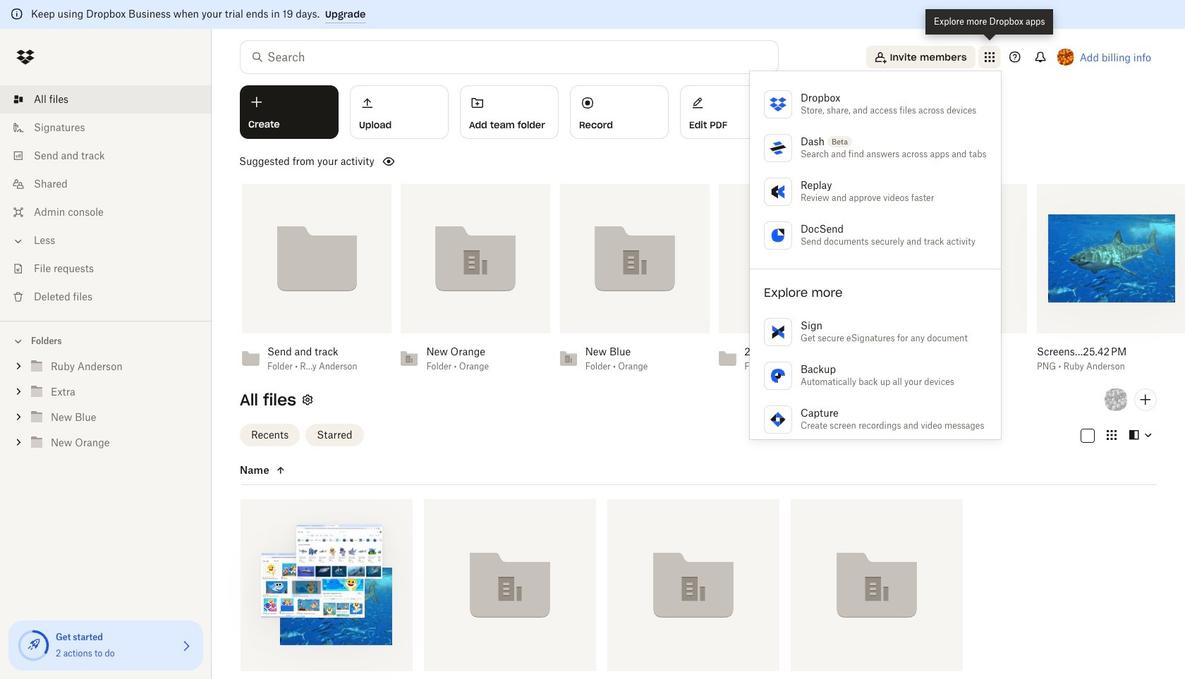 Task type: describe. For each thing, give the bounding box(es) containing it.
team shared folder, extra row
[[418, 499, 596, 679]]

dropbox image
[[11, 43, 40, 71]]

add team members image
[[1137, 391, 1154, 408]]

less image
[[11, 234, 25, 248]]

team shared folder, new orange row
[[791, 499, 963, 679]]

team member folder, ruby anderson row
[[235, 499, 413, 679]]



Task type: vqa. For each thing, say whether or not it's contained in the screenshot.
Choose a file format to convert videos to's convert
no



Task type: locate. For each thing, give the bounding box(es) containing it.
list item
[[0, 85, 212, 114]]

team shared folder, new blue row
[[602, 499, 780, 679]]

list
[[0, 77, 212, 321]]

alert
[[0, 0, 1185, 29]]

group
[[0, 351, 212, 466]]



